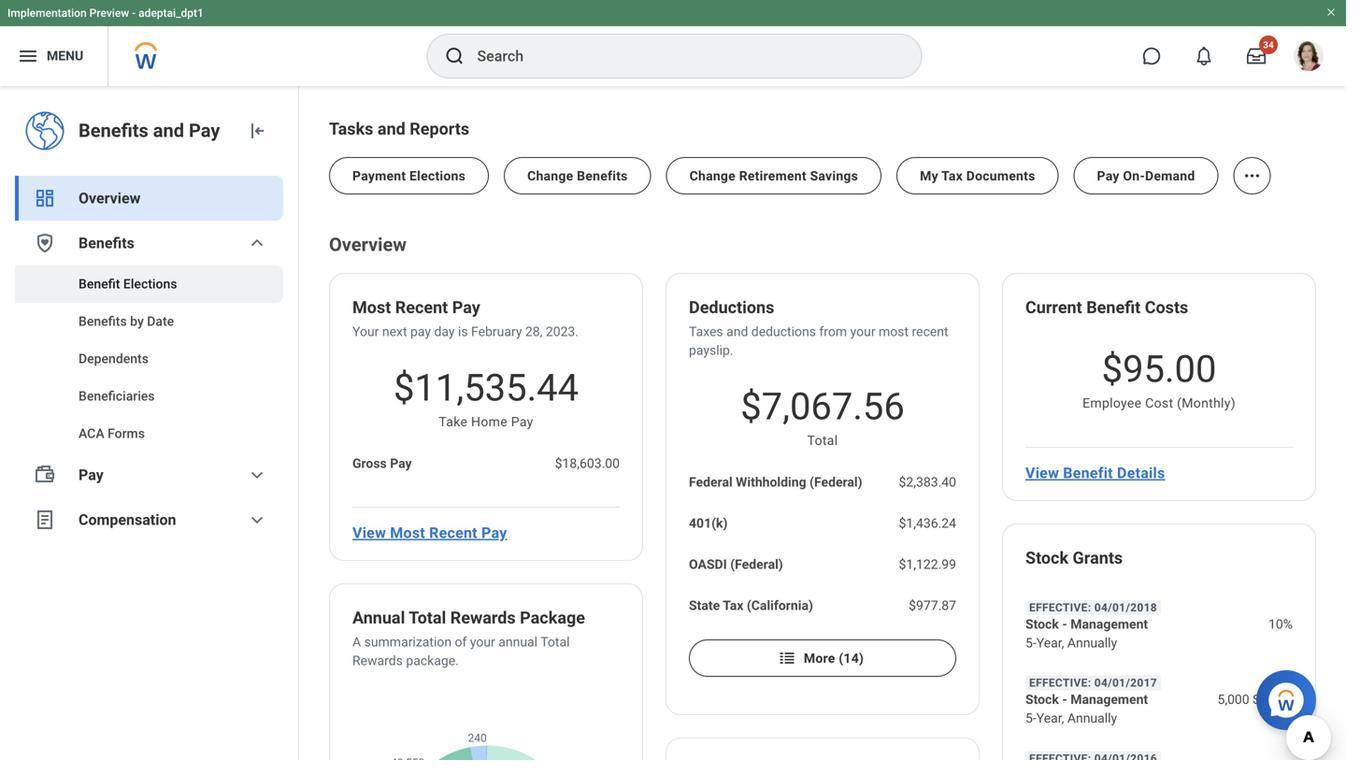 Task type: locate. For each thing, give the bounding box(es) containing it.
most
[[353, 298, 391, 318], [390, 524, 426, 542]]

elections inside benefit elections link
[[123, 276, 177, 292]]

my
[[920, 168, 939, 184]]

take
[[439, 414, 468, 430]]

$2,383.40
[[899, 475, 957, 490]]

list
[[329, 142, 1317, 195]]

a summarization of your annual total rewards package. element
[[353, 633, 620, 671]]

1 effective: from the top
[[1030, 601, 1092, 614]]

notifications large image
[[1195, 47, 1214, 65]]

2 change from the left
[[690, 168, 736, 184]]

federal
[[689, 475, 733, 490]]

total inside $7,067.56 total
[[808, 433, 838, 449]]

recent inside most recent pay your next pay day is february 28, 2023.
[[395, 298, 448, 318]]

effective: for 10%
[[1030, 601, 1092, 614]]

1 vertical spatial effective:
[[1030, 677, 1092, 690]]

- inside menu "banner"
[[132, 7, 136, 20]]

1 horizontal spatial elections
[[410, 168, 466, 184]]

benefit left details
[[1064, 464, 1114, 482]]

total down package
[[541, 635, 570, 650]]

effective: 04/01/2018
[[1030, 601, 1158, 614]]

pay up annual total rewards package element
[[482, 524, 507, 542]]

5-
[[1026, 635, 1037, 651], [1026, 711, 1037, 726]]

2 stock - management 5-year, annually from the top
[[1026, 692, 1149, 726]]

year, down effective: 04/01/2018
[[1037, 635, 1065, 651]]

benefit inside navigation pane region
[[79, 276, 120, 292]]

1 vertical spatial overview
[[329, 234, 407, 256]]

savings
[[811, 168, 859, 184]]

year, down effective: 04/01/2017 on the bottom right of page
[[1037, 711, 1065, 726]]

change for change retirement savings
[[690, 168, 736, 184]]

- for 5,000 shares
[[1063, 692, 1068, 708]]

pay inside $11,535.44 take home pay
[[511, 414, 534, 430]]

benefits inside dropdown button
[[79, 234, 135, 252]]

1 vertical spatial year,
[[1037, 711, 1065, 726]]

1 vertical spatial recent
[[429, 524, 478, 542]]

(federal) right "withholding"
[[810, 475, 863, 490]]

0 vertical spatial benefit
[[79, 276, 120, 292]]

navigation pane region
[[0, 86, 299, 760]]

1 vertical spatial tax
[[723, 598, 744, 614]]

1 5- from the top
[[1026, 635, 1037, 651]]

annually for 5,000 shares
[[1068, 711, 1118, 726]]

benefits by date link
[[15, 303, 283, 340]]

1 vertical spatial elections
[[123, 276, 177, 292]]

elections up benefits by date link
[[123, 276, 177, 292]]

2 stock from the top
[[1026, 617, 1060, 632]]

- right preview
[[132, 7, 136, 20]]

1 vertical spatial stock - management 5-year, annually
[[1026, 692, 1149, 726]]

and inside 'deductions taxes and deductions from your most recent payslip.'
[[727, 324, 749, 340]]

stock - management 5-year, annually down effective: 04/01/2017 on the bottom right of page
[[1026, 692, 1149, 726]]

1 year, from the top
[[1037, 635, 1065, 651]]

0 vertical spatial overview
[[79, 189, 141, 207]]

elections down reports
[[410, 168, 466, 184]]

pay up the is
[[452, 298, 481, 318]]

chevron down small image for pay
[[246, 464, 268, 486]]

management
[[1071, 617, 1149, 632], [1071, 692, 1149, 708]]

$7,067.56 total
[[741, 385, 905, 449]]

your right "from"
[[851, 324, 876, 340]]

(federal) up state tax (california) at the right
[[731, 557, 784, 572]]

benefits
[[79, 120, 149, 142], [577, 168, 628, 184], [79, 234, 135, 252], [79, 314, 127, 329]]

04/01/2018
[[1095, 601, 1158, 614]]

stock - management 5-year, annually for 5,000 shares
[[1026, 692, 1149, 726]]

menu
[[47, 48, 83, 64]]

gross
[[353, 456, 387, 471]]

2 annually from the top
[[1068, 711, 1118, 726]]

$1,436.24
[[899, 516, 957, 531]]

stock inside 'stock grants' 'element'
[[1026, 549, 1069, 568]]

rewards up of
[[451, 608, 516, 628]]

2 vertical spatial benefit
[[1064, 464, 1114, 482]]

transformation import image
[[246, 120, 268, 142]]

1 vertical spatial your
[[470, 635, 496, 650]]

pay
[[189, 120, 220, 142], [1098, 168, 1120, 184], [452, 298, 481, 318], [511, 414, 534, 430], [390, 456, 412, 471], [79, 466, 104, 484], [482, 524, 507, 542]]

0 vertical spatial effective:
[[1030, 601, 1092, 614]]

5- for 5,000 shares
[[1026, 711, 1037, 726]]

benefits by date
[[79, 314, 174, 329]]

1 vertical spatial view
[[353, 524, 386, 542]]

my tax documents button
[[897, 157, 1059, 195]]

payment
[[353, 168, 406, 184]]

0 vertical spatial (federal)
[[810, 475, 863, 490]]

total down $7,067.56
[[808, 433, 838, 449]]

total up 'summarization'
[[409, 608, 446, 628]]

3 stock from the top
[[1026, 692, 1060, 708]]

0 vertical spatial stock
[[1026, 549, 1069, 568]]

and right the tasks
[[378, 119, 406, 139]]

a
[[353, 635, 361, 650]]

is
[[458, 324, 468, 340]]

your inside annual total rewards package a summarization of your annual total rewards package.
[[470, 635, 496, 650]]

annual
[[353, 608, 405, 628]]

benefits for benefits by date
[[79, 314, 127, 329]]

elections for benefit elections
[[123, 276, 177, 292]]

stock - management 5-year, annually down effective: 04/01/2018
[[1026, 617, 1149, 651]]

on-
[[1124, 168, 1146, 184]]

elections inside the payment elections button
[[410, 168, 466, 184]]

most
[[879, 324, 909, 340]]

recent
[[912, 324, 949, 340]]

management down effective: 04/01/2018
[[1071, 617, 1149, 632]]

1 change from the left
[[528, 168, 574, 184]]

- down effective: 04/01/2017 on the bottom right of page
[[1063, 692, 1068, 708]]

employee
[[1083, 396, 1142, 411]]

0 horizontal spatial and
[[153, 120, 184, 142]]

chevron down small image
[[246, 464, 268, 486], [246, 509, 268, 531]]

1 vertical spatial chevron down small image
[[246, 509, 268, 531]]

stock down effective: 04/01/2018
[[1026, 617, 1060, 632]]

1 annually from the top
[[1068, 635, 1118, 651]]

1 vertical spatial most
[[390, 524, 426, 542]]

0 vertical spatial elections
[[410, 168, 466, 184]]

your next pay day is february 28, 2023. element
[[353, 323, 579, 341]]

view down gross
[[353, 524, 386, 542]]

tasks
[[329, 119, 374, 139]]

change for change benefits
[[528, 168, 574, 184]]

and for benefits
[[153, 120, 184, 142]]

overview up benefits dropdown button
[[79, 189, 141, 207]]

0 horizontal spatial your
[[470, 635, 496, 650]]

task pay image
[[34, 464, 56, 486]]

1 vertical spatial rewards
[[353, 653, 403, 669]]

most recent pay your next pay day is february 28, 2023.
[[353, 298, 579, 340]]

5- down effective: 04/01/2017 on the bottom right of page
[[1026, 711, 1037, 726]]

0 horizontal spatial change
[[528, 168, 574, 184]]

tax inside button
[[942, 168, 963, 184]]

menu banner
[[0, 0, 1347, 86]]

management for 10%
[[1071, 617, 1149, 632]]

view up stock grants
[[1026, 464, 1060, 482]]

and inside benefits and pay element
[[153, 120, 184, 142]]

0 vertical spatial annually
[[1068, 635, 1118, 651]]

change benefits
[[528, 168, 628, 184]]

1 vertical spatial annually
[[1068, 711, 1118, 726]]

overview down the payment
[[329, 234, 407, 256]]

aca
[[79, 426, 104, 441]]

Search Workday  search field
[[478, 36, 883, 77]]

2 vertical spatial stock
[[1026, 692, 1060, 708]]

oasdi
[[689, 557, 727, 572]]

2 vertical spatial -
[[1063, 692, 1068, 708]]

aca forms
[[79, 426, 145, 441]]

1 horizontal spatial your
[[851, 324, 876, 340]]

0 vertical spatial rewards
[[451, 608, 516, 628]]

0 vertical spatial year,
[[1037, 635, 1065, 651]]

date
[[147, 314, 174, 329]]

0 horizontal spatial tax
[[723, 598, 744, 614]]

0 vertical spatial 5-
[[1026, 635, 1037, 651]]

tax right my
[[942, 168, 963, 184]]

0 vertical spatial recent
[[395, 298, 448, 318]]

pay inside button
[[482, 524, 507, 542]]

management down effective: 04/01/2017 on the bottom right of page
[[1071, 692, 1149, 708]]

1 management from the top
[[1071, 617, 1149, 632]]

document alt image
[[34, 509, 56, 531]]

your right of
[[470, 635, 496, 650]]

total
[[808, 433, 838, 449], [409, 608, 446, 628], [541, 635, 570, 650]]

1 horizontal spatial and
[[378, 119, 406, 139]]

view most recent pay
[[353, 524, 507, 542]]

justify image
[[17, 45, 39, 67]]

most up 'your'
[[353, 298, 391, 318]]

annually down effective: 04/01/2018
[[1068, 635, 1118, 651]]

taxes and deductions from your most recent payslip. element
[[689, 323, 957, 360]]

(monthly)
[[1178, 396, 1236, 411]]

change retirement savings
[[690, 168, 859, 184]]

5- down effective: 04/01/2018
[[1026, 635, 1037, 651]]

2 effective: from the top
[[1030, 677, 1092, 690]]

documents
[[967, 168, 1036, 184]]

1 chevron down small image from the top
[[246, 464, 268, 486]]

34
[[1264, 39, 1275, 51]]

stock - management 5-year, annually for 10%
[[1026, 617, 1149, 651]]

0 horizontal spatial overview
[[79, 189, 141, 207]]

2 year, from the top
[[1037, 711, 1065, 726]]

benefit up benefits by date
[[79, 276, 120, 292]]

pay right gross
[[390, 456, 412, 471]]

and down deductions element
[[727, 324, 749, 340]]

payment elections button
[[329, 157, 489, 195]]

recent
[[395, 298, 448, 318], [429, 524, 478, 542]]

and for tasks
[[378, 119, 406, 139]]

-
[[132, 7, 136, 20], [1063, 617, 1068, 632], [1063, 692, 1068, 708]]

effective: for 5,000 shares
[[1030, 677, 1092, 690]]

0 vertical spatial tax
[[942, 168, 963, 184]]

annually down effective: 04/01/2017 on the bottom right of page
[[1068, 711, 1118, 726]]

federal withholding (federal)
[[689, 475, 863, 490]]

2 chevron down small image from the top
[[246, 509, 268, 531]]

1 horizontal spatial total
[[541, 635, 570, 650]]

2 management from the top
[[1071, 692, 1149, 708]]

2 horizontal spatial total
[[808, 433, 838, 449]]

stock for 5,000 shares
[[1026, 692, 1060, 708]]

1 vertical spatial (federal)
[[731, 557, 784, 572]]

1 horizontal spatial (federal)
[[810, 475, 863, 490]]

stock left "grants"
[[1026, 549, 1069, 568]]

- for 10%
[[1063, 617, 1068, 632]]

view inside button
[[1026, 464, 1060, 482]]

effective:
[[1030, 601, 1092, 614], [1030, 677, 1092, 690]]

0 horizontal spatial elections
[[123, 276, 177, 292]]

1 vertical spatial -
[[1063, 617, 1068, 632]]

1 vertical spatial total
[[409, 608, 446, 628]]

benefit inside button
[[1064, 464, 1114, 482]]

benefits image
[[34, 232, 56, 254]]

benefits and pay element
[[79, 118, 231, 144]]

pay down aca
[[79, 466, 104, 484]]

most down gross pay
[[390, 524, 426, 542]]

1 vertical spatial stock
[[1026, 617, 1060, 632]]

benefit for view benefit details
[[1064, 464, 1114, 482]]

forms
[[108, 426, 145, 441]]

beneficiaries link
[[15, 378, 283, 415]]

stock down effective: 04/01/2017 on the bottom right of page
[[1026, 692, 1060, 708]]

list containing payment elections
[[329, 142, 1317, 195]]

34 button
[[1237, 36, 1279, 77]]

1 vertical spatial management
[[1071, 692, 1149, 708]]

1 stock - management 5-year, annually from the top
[[1026, 617, 1149, 651]]

rewards down a
[[353, 653, 403, 669]]

benefit elections
[[79, 276, 177, 292]]

0 vertical spatial chevron down small image
[[246, 464, 268, 486]]

0 vertical spatial your
[[851, 324, 876, 340]]

- down effective: 04/01/2018
[[1063, 617, 1068, 632]]

tax for state
[[723, 598, 744, 614]]

year, for 5,000 shares
[[1037, 711, 1065, 726]]

your inside 'deductions taxes and deductions from your most recent payslip.'
[[851, 324, 876, 340]]

recent up pay
[[395, 298, 448, 318]]

0 horizontal spatial total
[[409, 608, 446, 628]]

2 5- from the top
[[1026, 711, 1037, 726]]

401(k)
[[689, 516, 728, 531]]

pay on-demand button
[[1074, 157, 1219, 195]]

1 vertical spatial benefit
[[1087, 298, 1141, 318]]

1 horizontal spatial change
[[690, 168, 736, 184]]

0 vertical spatial most
[[353, 298, 391, 318]]

1 horizontal spatial tax
[[942, 168, 963, 184]]

pay right 'home'
[[511, 414, 534, 430]]

stock - management 5-year, annually
[[1026, 617, 1149, 651], [1026, 692, 1149, 726]]

view
[[1026, 464, 1060, 482], [353, 524, 386, 542]]

from
[[820, 324, 848, 340]]

1 stock from the top
[[1026, 549, 1069, 568]]

inbox large image
[[1248, 47, 1266, 65]]

more
[[804, 651, 836, 666]]

elections
[[410, 168, 466, 184], [123, 276, 177, 292]]

1 horizontal spatial overview
[[329, 234, 407, 256]]

pay inside button
[[1098, 168, 1120, 184]]

04/01/2017
[[1095, 677, 1158, 690]]

view for view benefit details
[[1026, 464, 1060, 482]]

1 vertical spatial 5-
[[1026, 711, 1037, 726]]

0 vertical spatial stock - management 5-year, annually
[[1026, 617, 1149, 651]]

0 vertical spatial management
[[1071, 617, 1149, 632]]

5,000
[[1218, 692, 1250, 708]]

and up overview link
[[153, 120, 184, 142]]

tax right state
[[723, 598, 744, 614]]

0 horizontal spatial view
[[353, 524, 386, 542]]

recent up annual total rewards package element
[[429, 524, 478, 542]]

profile logan mcneil image
[[1295, 41, 1324, 75]]

0 vertical spatial -
[[132, 7, 136, 20]]

most inside most recent pay your next pay day is february 28, 2023.
[[353, 298, 391, 318]]

implementation
[[7, 7, 87, 20]]

0 vertical spatial total
[[808, 433, 838, 449]]

2 horizontal spatial and
[[727, 324, 749, 340]]

(federal)
[[810, 475, 863, 490], [731, 557, 784, 572]]

5,000 shares
[[1218, 692, 1294, 708]]

stock for 10%
[[1026, 617, 1060, 632]]

february
[[471, 324, 522, 340]]

pay left on-
[[1098, 168, 1120, 184]]

$95.00
[[1102, 347, 1217, 391]]

pay button
[[15, 453, 283, 498]]

total for annual
[[409, 608, 446, 628]]

benefit
[[79, 276, 120, 292], [1087, 298, 1141, 318], [1064, 464, 1114, 482]]

dashboard image
[[34, 187, 56, 210]]

$1,122.99
[[899, 557, 957, 572]]

effective: left 04/01/2017
[[1030, 677, 1092, 690]]

annually for 10%
[[1068, 635, 1118, 651]]

overview inside navigation pane region
[[79, 189, 141, 207]]

effective: down 'stock grants' 'element'
[[1030, 601, 1092, 614]]

1 horizontal spatial view
[[1026, 464, 1060, 482]]

elections for payment elections
[[410, 168, 466, 184]]

0 vertical spatial view
[[1026, 464, 1060, 482]]

view inside button
[[353, 524, 386, 542]]

benefit left costs
[[1087, 298, 1141, 318]]



Task type: describe. For each thing, give the bounding box(es) containing it.
chevron down small image for compensation
[[246, 509, 268, 531]]

package
[[520, 608, 586, 628]]

view benefit details
[[1026, 464, 1166, 482]]

benefit elections link
[[15, 266, 283, 303]]

more (14)
[[804, 651, 864, 666]]

pay on-demand
[[1098, 168, 1196, 184]]

benefits for benefits and pay
[[79, 120, 149, 142]]

10%
[[1269, 617, 1294, 632]]

1 horizontal spatial rewards
[[451, 608, 516, 628]]

shares
[[1253, 692, 1294, 708]]

2 vertical spatial total
[[541, 635, 570, 650]]

annual
[[499, 635, 538, 650]]

management for 5,000 shares
[[1071, 692, 1149, 708]]

recent inside button
[[429, 524, 478, 542]]

taxes
[[689, 324, 724, 340]]

benefits and pay
[[79, 120, 220, 142]]

benefit for current benefit costs
[[1087, 298, 1141, 318]]

grants
[[1073, 549, 1124, 568]]

most inside button
[[390, 524, 426, 542]]

$7,067.56
[[741, 385, 905, 429]]

next
[[382, 324, 407, 340]]

your
[[353, 324, 379, 340]]

my tax documents
[[920, 168, 1036, 184]]

change benefits button
[[504, 157, 652, 195]]

current
[[1026, 298, 1083, 318]]

current benefit costs element
[[1026, 297, 1189, 323]]

aca forms link
[[15, 415, 283, 453]]

chevron down small image
[[246, 232, 268, 254]]

search image
[[444, 45, 466, 67]]

package.
[[406, 653, 459, 669]]

by
[[130, 314, 144, 329]]

$11,535.44 take home pay
[[394, 366, 579, 430]]

deductions element
[[689, 297, 775, 323]]

payslip.
[[689, 343, 734, 358]]

deductions
[[689, 298, 775, 318]]

0 horizontal spatial (federal)
[[731, 557, 784, 572]]

annual total rewards package element
[[353, 607, 586, 633]]

view for view most recent pay
[[353, 524, 386, 542]]

5- for 10%
[[1026, 635, 1037, 651]]

day
[[434, 324, 455, 340]]

cost
[[1146, 396, 1174, 411]]

deductions taxes and deductions from your most recent payslip.
[[689, 298, 949, 358]]

current benefit costs
[[1026, 298, 1189, 318]]

withholding
[[736, 475, 807, 490]]

retirement
[[740, 168, 807, 184]]

$95.00 employee cost (monthly)
[[1083, 347, 1236, 411]]

state tax (california)
[[689, 598, 814, 614]]

gross pay
[[353, 456, 412, 471]]

compensation button
[[15, 498, 283, 543]]

reports
[[410, 119, 470, 139]]

close environment banner image
[[1326, 7, 1338, 18]]

benefits element
[[15, 266, 283, 453]]

28,
[[526, 324, 543, 340]]

benefits for benefits
[[79, 234, 135, 252]]

0 horizontal spatial rewards
[[353, 653, 403, 669]]

$977.87
[[909, 598, 957, 614]]

pay inside most recent pay your next pay day is february 28, 2023.
[[452, 298, 481, 318]]

menu button
[[0, 26, 108, 86]]

compensation
[[79, 511, 176, 529]]

state
[[689, 598, 720, 614]]

demand
[[1146, 168, 1196, 184]]

most recent pay element
[[353, 297, 481, 323]]

pay inside dropdown button
[[79, 466, 104, 484]]

benefits inside button
[[577, 168, 628, 184]]

(14)
[[839, 651, 864, 666]]

annual total rewards package a summarization of your annual total rewards package.
[[353, 608, 586, 669]]

related actions image
[[1244, 166, 1262, 185]]

change retirement savings button
[[667, 157, 882, 195]]

costs
[[1146, 298, 1189, 318]]

pay left transformation import icon
[[189, 120, 220, 142]]

dependents
[[79, 351, 149, 367]]

2023.
[[546, 324, 579, 340]]

$18,603.00
[[555, 456, 620, 471]]

total for $7,067.56
[[808, 433, 838, 449]]

payment elections
[[353, 168, 466, 184]]

deductions
[[752, 324, 817, 340]]

oasdi (federal)
[[689, 557, 784, 572]]

of
[[455, 635, 467, 650]]

pay
[[411, 324, 431, 340]]

tasks and reports
[[329, 119, 470, 139]]

$11,535.44
[[394, 366, 579, 410]]

dependents link
[[15, 340, 283, 378]]

view most recent pay button
[[345, 514, 515, 552]]

year, for 10%
[[1037, 635, 1065, 651]]

more (14) button
[[689, 640, 957, 677]]

adeptai_dpt1
[[139, 7, 204, 20]]

(california)
[[747, 598, 814, 614]]

stock grants
[[1026, 549, 1124, 568]]

summarization
[[364, 635, 452, 650]]

details
[[1118, 464, 1166, 482]]

list view image
[[778, 649, 797, 668]]

beneficiaries
[[79, 389, 155, 404]]

stock grants element
[[1026, 547, 1124, 573]]

tax for my
[[942, 168, 963, 184]]



Task type: vqa. For each thing, say whether or not it's contained in the screenshot.


